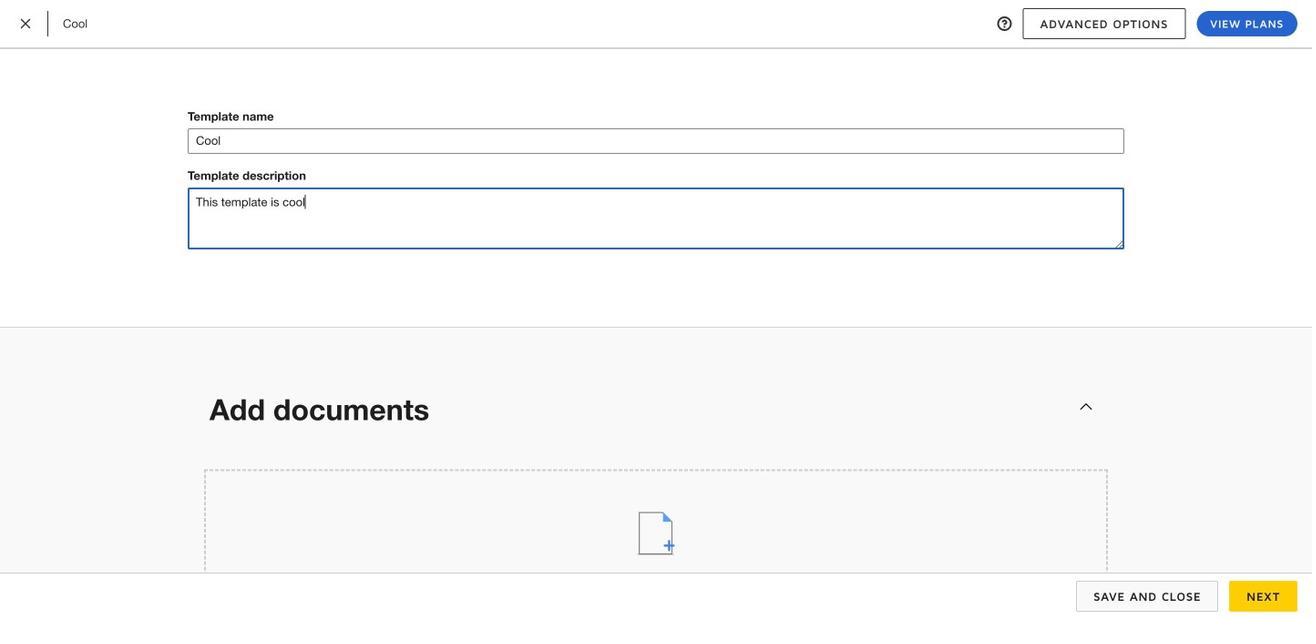 Task type: locate. For each thing, give the bounding box(es) containing it.
Template name text field
[[189, 129, 1124, 153]]

Description (optional) text field
[[188, 188, 1125, 250]]



Task type: vqa. For each thing, say whether or not it's contained in the screenshot.
template name text box
yes



